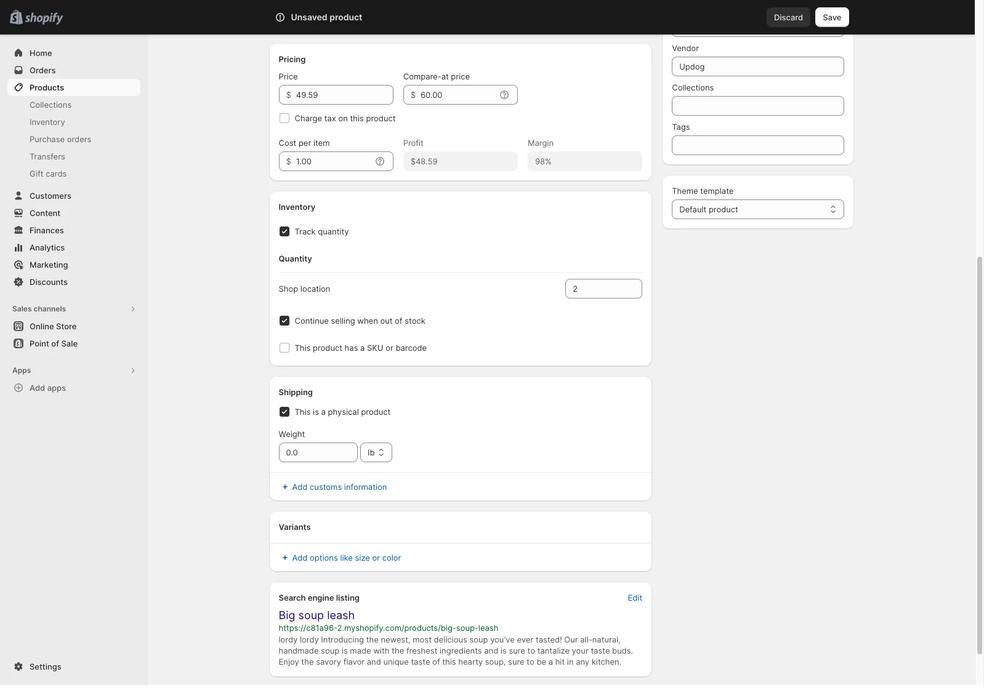 Task type: vqa. For each thing, say whether or not it's contained in the screenshot.
.
no



Task type: describe. For each thing, give the bounding box(es) containing it.
product right physical
[[361, 407, 391, 417]]

collections inside collections link
[[30, 100, 72, 110]]

1 horizontal spatial and
[[485, 647, 499, 656]]

profit
[[404, 138, 424, 148]]

discounts link
[[7, 274, 141, 291]]

pricing
[[279, 54, 306, 64]]

default
[[680, 205, 707, 214]]

product for default product
[[709, 205, 739, 214]]

edit
[[628, 594, 643, 603]]

be
[[537, 658, 547, 667]]

sales channels button
[[7, 301, 141, 318]]

2 vertical spatial soup
[[321, 647, 340, 656]]

when
[[358, 316, 378, 326]]

finances link
[[7, 222, 141, 239]]

soup,
[[486, 658, 506, 667]]

1 vertical spatial soup
[[470, 635, 488, 645]]

search engine listing
[[279, 594, 360, 603]]

1 vertical spatial to
[[527, 658, 535, 667]]

theme template
[[673, 186, 734, 196]]

0 vertical spatial inventory
[[30, 117, 65, 127]]

save
[[824, 12, 842, 22]]

shop location
[[279, 284, 331, 294]]

tasted!
[[536, 635, 562, 645]]

apps
[[12, 366, 31, 375]]

settings
[[30, 663, 61, 672]]

this is a physical product
[[295, 407, 391, 417]]

0 vertical spatial sure
[[509, 647, 526, 656]]

most
[[413, 635, 432, 645]]

0 horizontal spatial this
[[350, 113, 364, 123]]

1 vertical spatial sure
[[509, 658, 525, 667]]

0 horizontal spatial and
[[367, 658, 381, 667]]

content link
[[7, 205, 141, 222]]

discard button
[[767, 7, 811, 27]]

stock
[[405, 316, 426, 326]]

marketing link
[[7, 256, 141, 274]]

0 horizontal spatial is
[[313, 407, 319, 417]]

search for search
[[329, 12, 356, 22]]

add customs information
[[292, 483, 387, 492]]

continue selling when out of stock
[[295, 316, 426, 326]]

add for add customs information
[[292, 483, 308, 492]]

purchase orders link
[[7, 131, 141, 148]]

product for unsaved product
[[330, 12, 363, 22]]

product right on
[[366, 113, 396, 123]]

any
[[576, 658, 590, 667]]

edit button
[[621, 590, 650, 607]]

1 horizontal spatial or
[[386, 343, 394, 353]]

customs
[[310, 483, 342, 492]]

size
[[355, 553, 370, 563]]

sales channels
[[12, 304, 66, 314]]

Price text field
[[296, 85, 394, 105]]

1 horizontal spatial taste
[[591, 647, 610, 656]]

product for this product has a sku or barcode
[[313, 343, 343, 353]]

default product
[[680, 205, 739, 214]]

charge tax on this product
[[295, 113, 396, 123]]

apps
[[47, 383, 66, 393]]

shop
[[279, 284, 298, 294]]

2 lordy from the left
[[300, 635, 319, 645]]

quantity
[[318, 227, 349, 237]]

quantity
[[279, 254, 312, 264]]

ever
[[517, 635, 534, 645]]

at
[[442, 71, 449, 81]]

1 horizontal spatial is
[[342, 647, 348, 656]]

online store button
[[0, 318, 148, 335]]

sku
[[367, 343, 384, 353]]

analytics link
[[7, 239, 141, 256]]

orders
[[67, 134, 91, 144]]

1 horizontal spatial inventory
[[279, 202, 316, 212]]

our
[[565, 635, 578, 645]]

online store link
[[7, 318, 141, 335]]

tax
[[325, 113, 336, 123]]

template
[[701, 186, 734, 196]]

home
[[30, 48, 52, 58]]

continue
[[295, 316, 329, 326]]

of inside big soup leash https://c81a96-2.myshopify.com/products/big-soup-leash lordy lordy    introducing the newest, most delicious soup you've ever tasted! our all-natural, handmade soup is made with the freshest ingredients and is sure to tantalize your taste buds. enjoy the savory flavor and unique taste of this hearty soup, sure to be a hit in any kitchen.
[[433, 658, 440, 667]]

item
[[314, 138, 330, 148]]

1 horizontal spatial of
[[395, 316, 403, 326]]

save button
[[816, 7, 850, 27]]

1 lordy from the left
[[279, 635, 298, 645]]

1 horizontal spatial collections
[[673, 83, 715, 92]]

0 vertical spatial to
[[528, 647, 536, 656]]

cards
[[46, 169, 67, 179]]

1 vertical spatial taste
[[411, 658, 430, 667]]

enjoy
[[279, 658, 299, 667]]

out
[[381, 316, 393, 326]]

add options like size or color
[[292, 553, 402, 563]]

delicious
[[434, 635, 468, 645]]

ingredients
[[440, 647, 482, 656]]

sales
[[12, 304, 32, 314]]

compare-
[[404, 71, 442, 81]]

handmade
[[279, 647, 319, 656]]

has
[[345, 343, 358, 353]]

Compare-at price text field
[[421, 85, 496, 105]]

0 vertical spatial soup
[[299, 610, 324, 622]]

margin
[[528, 138, 554, 148]]

gift
[[30, 169, 44, 179]]

point of sale button
[[0, 335, 148, 353]]

https://c81a96-
[[279, 624, 337, 634]]

this for this product has a sku or barcode
[[295, 343, 311, 353]]

finances
[[30, 226, 64, 235]]

online
[[30, 322, 54, 332]]

charge
[[295, 113, 322, 123]]



Task type: locate. For each thing, give the bounding box(es) containing it.
$ for compare-at price
[[411, 90, 416, 100]]

0 horizontal spatial or
[[373, 553, 380, 563]]

add inside button
[[292, 483, 308, 492]]

product right unsaved
[[330, 12, 363, 22]]

a left "hit"
[[549, 658, 553, 667]]

to down ever
[[528, 647, 536, 656]]

0 horizontal spatial collections
[[30, 100, 72, 110]]

engine
[[308, 594, 334, 603]]

this right on
[[350, 113, 364, 123]]

Tags text field
[[673, 136, 845, 155]]

point of sale link
[[7, 335, 141, 353]]

this down continue
[[295, 343, 311, 353]]

track
[[295, 227, 316, 237]]

this inside big soup leash https://c81a96-2.myshopify.com/products/big-soup-leash lordy lordy    introducing the newest, most delicious soup you've ever tasted! our all-natural, handmade soup is made with the freshest ingredients and is sure to tantalize your taste buds. enjoy the savory flavor and unique taste of this hearty soup, sure to be a hit in any kitchen.
[[443, 658, 456, 667]]

1 vertical spatial a
[[321, 407, 326, 417]]

is down you've at the bottom of the page
[[501, 647, 507, 656]]

0 vertical spatial this
[[350, 113, 364, 123]]

analytics
[[30, 243, 65, 253]]

1 vertical spatial this
[[443, 658, 456, 667]]

or right sku
[[386, 343, 394, 353]]

collections down products
[[30, 100, 72, 110]]

1 horizontal spatial a
[[361, 343, 365, 353]]

sure right soup,
[[509, 658, 525, 667]]

of left "sale"
[[51, 339, 59, 349]]

taste down freshest on the bottom of page
[[411, 658, 430, 667]]

0 horizontal spatial leash
[[327, 610, 355, 622]]

0 vertical spatial leash
[[327, 610, 355, 622]]

2 vertical spatial the
[[302, 658, 314, 667]]

2 vertical spatial a
[[549, 658, 553, 667]]

0 vertical spatial search
[[329, 12, 356, 22]]

this for this is a physical product
[[295, 407, 311, 417]]

all-
[[581, 635, 593, 645]]

purchase
[[30, 134, 65, 144]]

cost per item
[[279, 138, 330, 148]]

$ down cost
[[286, 157, 291, 166]]

1 vertical spatial the
[[392, 647, 404, 656]]

add customs information button
[[271, 479, 650, 496]]

add for add apps
[[30, 383, 45, 393]]

lordy
[[279, 635, 298, 645], [300, 635, 319, 645]]

of inside button
[[51, 339, 59, 349]]

0 vertical spatial collections
[[673, 83, 715, 92]]

big
[[279, 610, 295, 622]]

product left has
[[313, 343, 343, 353]]

1 horizontal spatial search
[[329, 12, 356, 22]]

lordy down https://c81a96-
[[300, 635, 319, 645]]

Cost per item text field
[[296, 152, 371, 171]]

customers link
[[7, 187, 141, 205]]

2 horizontal spatial is
[[501, 647, 507, 656]]

channels
[[34, 304, 66, 314]]

0 vertical spatial the
[[366, 635, 379, 645]]

this down "ingredients"
[[443, 658, 456, 667]]

color
[[383, 553, 402, 563]]

0 horizontal spatial lordy
[[279, 635, 298, 645]]

leash down listing
[[327, 610, 355, 622]]

on
[[339, 113, 348, 123]]

products
[[30, 83, 64, 92]]

0 horizontal spatial the
[[302, 658, 314, 667]]

1 horizontal spatial lordy
[[300, 635, 319, 645]]

Product type text field
[[673, 17, 845, 37]]

2 vertical spatial of
[[433, 658, 440, 667]]

Vendor text field
[[673, 57, 845, 76]]

0 vertical spatial taste
[[591, 647, 610, 656]]

Margin text field
[[528, 152, 643, 171]]

freshest
[[407, 647, 438, 656]]

shipping
[[279, 388, 313, 398]]

and up soup,
[[485, 647, 499, 656]]

2 horizontal spatial a
[[549, 658, 553, 667]]

1 vertical spatial leash
[[479, 624, 499, 634]]

2 vertical spatial add
[[292, 553, 308, 563]]

buds.
[[613, 647, 634, 656]]

Weight text field
[[279, 443, 358, 463]]

search up 'big'
[[279, 594, 306, 603]]

unsaved
[[291, 12, 328, 22]]

barcode
[[396, 343, 427, 353]]

0 vertical spatial of
[[395, 316, 403, 326]]

soup up the savory
[[321, 647, 340, 656]]

0 vertical spatial this
[[295, 343, 311, 353]]

1 vertical spatial this
[[295, 407, 311, 417]]

0 vertical spatial add
[[30, 383, 45, 393]]

newest,
[[381, 635, 411, 645]]

$ down price
[[286, 90, 291, 100]]

collections link
[[7, 96, 141, 113]]

gift cards link
[[7, 165, 141, 182]]

add for add options like size or color
[[292, 553, 308, 563]]

add left customs
[[292, 483, 308, 492]]

purchase orders
[[30, 134, 91, 144]]

is down introducing
[[342, 647, 348, 656]]

0 horizontal spatial taste
[[411, 658, 430, 667]]

0 horizontal spatial inventory
[[30, 117, 65, 127]]

Collections text field
[[673, 96, 845, 116]]

soup
[[299, 610, 324, 622], [470, 635, 488, 645], [321, 647, 340, 656]]

in
[[568, 658, 574, 667]]

1 vertical spatial of
[[51, 339, 59, 349]]

2 horizontal spatial the
[[392, 647, 404, 656]]

2 horizontal spatial of
[[433, 658, 440, 667]]

search inside search button
[[329, 12, 356, 22]]

a left physical
[[321, 407, 326, 417]]

1 vertical spatial search
[[279, 594, 306, 603]]

settings link
[[7, 659, 141, 676]]

to left be
[[527, 658, 535, 667]]

shopify image
[[25, 13, 63, 25]]

store
[[56, 322, 77, 332]]

this
[[350, 113, 364, 123], [443, 658, 456, 667]]

0 vertical spatial a
[[361, 343, 365, 353]]

flavor
[[344, 658, 365, 667]]

selling
[[331, 316, 355, 326]]

compare-at price
[[404, 71, 470, 81]]

search
[[329, 12, 356, 22], [279, 594, 306, 603]]

2 this from the top
[[295, 407, 311, 417]]

a inside big soup leash https://c81a96-2.myshopify.com/products/big-soup-leash lordy lordy    introducing the newest, most delicious soup you've ever tasted! our all-natural, handmade soup is made with the freshest ingredients and is sure to tantalize your taste buds. enjoy the savory flavor and unique taste of this hearty soup, sure to be a hit in any kitchen.
[[549, 658, 553, 667]]

add
[[30, 383, 45, 393], [292, 483, 308, 492], [292, 553, 308, 563]]

add left apps
[[30, 383, 45, 393]]

search for search engine listing
[[279, 594, 306, 603]]

add left options
[[292, 553, 308, 563]]

natural,
[[593, 635, 621, 645]]

marketing
[[30, 260, 68, 270]]

sure
[[509, 647, 526, 656], [509, 658, 525, 667]]

a right has
[[361, 343, 365, 353]]

information
[[344, 483, 387, 492]]

you've
[[491, 635, 515, 645]]

add apps button
[[7, 380, 141, 397]]

the down handmade
[[302, 658, 314, 667]]

1 vertical spatial add
[[292, 483, 308, 492]]

is
[[313, 407, 319, 417], [342, 647, 348, 656], [501, 647, 507, 656]]

and down with
[[367, 658, 381, 667]]

0 vertical spatial and
[[485, 647, 499, 656]]

search right unsaved
[[329, 12, 356, 22]]

add apps
[[30, 383, 66, 393]]

collections
[[673, 83, 715, 92], [30, 100, 72, 110]]

$ for price
[[286, 90, 291, 100]]

apps button
[[7, 362, 141, 380]]

1 vertical spatial and
[[367, 658, 381, 667]]

0 vertical spatial or
[[386, 343, 394, 353]]

like
[[340, 553, 353, 563]]

or
[[386, 343, 394, 353], [373, 553, 380, 563]]

product down template
[[709, 205, 739, 214]]

search button
[[309, 7, 667, 27]]

Profit text field
[[404, 152, 518, 171]]

and
[[485, 647, 499, 656], [367, 658, 381, 667]]

price
[[451, 71, 470, 81]]

or right size
[[373, 553, 380, 563]]

big soup leash https://c81a96-2.myshopify.com/products/big-soup-leash lordy lordy    introducing the newest, most delicious soup you've ever tasted! our all-natural, handmade soup is made with the freshest ingredients and is sure to tantalize your taste buds. enjoy the savory flavor and unique taste of this hearty soup, sure to be a hit in any kitchen.
[[279, 610, 634, 667]]

weight
[[279, 430, 305, 439]]

inventory link
[[7, 113, 141, 131]]

leash
[[327, 610, 355, 622], [479, 624, 499, 634]]

inventory up "purchase"
[[30, 117, 65, 127]]

leash up you've at the bottom of the page
[[479, 624, 499, 634]]

1 vertical spatial or
[[373, 553, 380, 563]]

or inside button
[[373, 553, 380, 563]]

customers
[[30, 191, 71, 201]]

introducing
[[321, 635, 364, 645]]

$ for cost per item
[[286, 157, 291, 166]]

lordy up handmade
[[279, 635, 298, 645]]

soup down soup-
[[470, 635, 488, 645]]

1 this from the top
[[295, 343, 311, 353]]

sure down ever
[[509, 647, 526, 656]]

inventory up track
[[279, 202, 316, 212]]

soup-
[[457, 624, 479, 634]]

soup up https://c81a96-
[[299, 610, 324, 622]]

the up with
[[366, 635, 379, 645]]

of right out
[[395, 316, 403, 326]]

price
[[279, 71, 298, 81]]

tags
[[673, 122, 691, 132]]

1 horizontal spatial the
[[366, 635, 379, 645]]

hit
[[556, 658, 565, 667]]

$ down compare-
[[411, 90, 416, 100]]

0 horizontal spatial of
[[51, 339, 59, 349]]

taste down natural,
[[591, 647, 610, 656]]

orders link
[[7, 62, 141, 79]]

tantalize
[[538, 647, 570, 656]]

None number field
[[566, 279, 624, 299]]

inventory
[[30, 117, 65, 127], [279, 202, 316, 212]]

collections down vendor
[[673, 83, 715, 92]]

of down freshest on the bottom of page
[[433, 658, 440, 667]]

1 vertical spatial collections
[[30, 100, 72, 110]]

discard
[[775, 12, 804, 22]]

0 horizontal spatial a
[[321, 407, 326, 417]]

0 horizontal spatial search
[[279, 594, 306, 603]]

this down shipping
[[295, 407, 311, 417]]

is left physical
[[313, 407, 319, 417]]

listing
[[336, 594, 360, 603]]

kitchen.
[[592, 658, 622, 667]]

1 horizontal spatial this
[[443, 658, 456, 667]]

transfers link
[[7, 148, 141, 165]]

cost
[[279, 138, 297, 148]]

1 horizontal spatial leash
[[479, 624, 499, 634]]

unsaved product
[[291, 12, 363, 22]]

theme
[[673, 186, 699, 196]]

the up unique on the bottom left of page
[[392, 647, 404, 656]]

lb
[[368, 448, 375, 458]]

discounts
[[30, 277, 68, 287]]

1 vertical spatial inventory
[[279, 202, 316, 212]]



